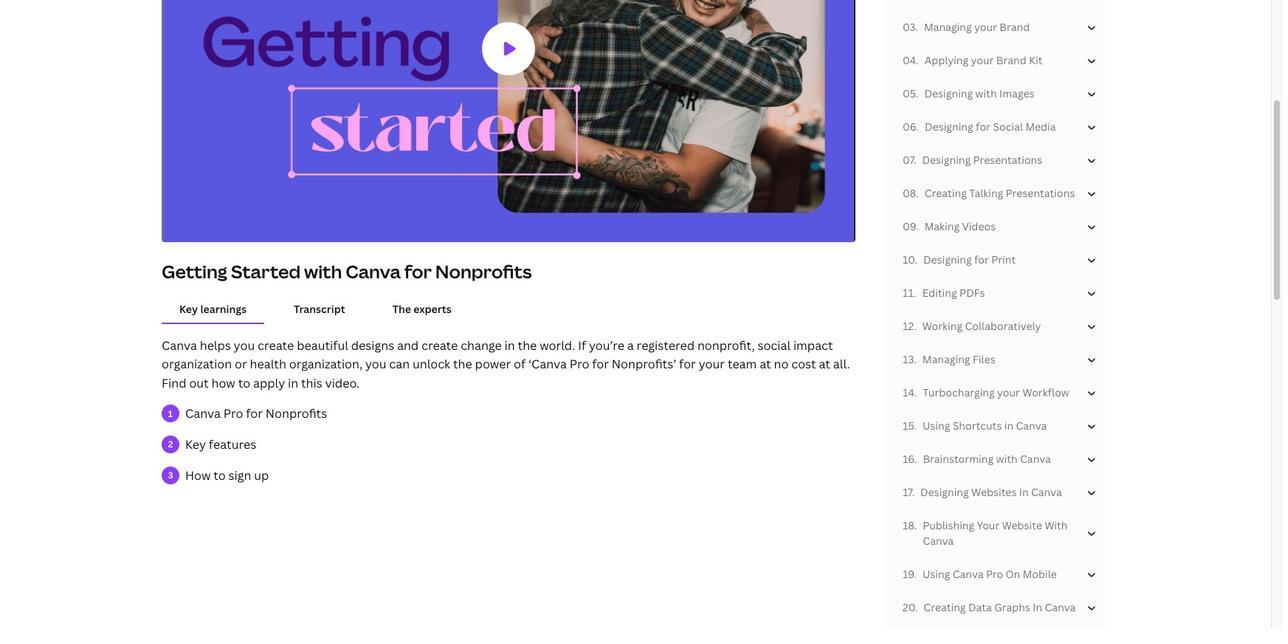 Task type: vqa. For each thing, say whether or not it's contained in the screenshot.


Task type: locate. For each thing, give the bounding box(es) containing it.
03
[[903, 20, 916, 34]]

. up the 14
[[914, 352, 917, 366]]

presentations down 'social'
[[974, 153, 1043, 167]]

create up health
[[258, 337, 294, 353]]

with
[[976, 87, 997, 101], [304, 259, 342, 284], [997, 452, 1018, 466]]

key
[[179, 302, 198, 316], [185, 436, 206, 453]]

1 horizontal spatial pro
[[570, 356, 590, 372]]

2 vertical spatial in
[[1005, 419, 1014, 433]]

impact
[[794, 337, 833, 353]]

to inside canva helps you create beautiful designs and create change in the world. if you're a registered nonprofit, social impact organization or health organization, you can unlock the power of 'canva pro for nonprofits' for your team at no cost at all. find out how to apply in this video.
[[238, 375, 250, 391]]

04 . applying your brand kit
[[903, 53, 1043, 67]]

0 horizontal spatial create
[[258, 337, 294, 353]]

0 vertical spatial nonprofits
[[436, 259, 532, 284]]

creating left data
[[924, 600, 966, 615]]

designing down 05 . designing with images at the right top of page
[[925, 120, 974, 134]]

0 vertical spatial using
[[923, 419, 951, 433]]

this
[[301, 375, 322, 391]]

0 horizontal spatial at
[[760, 356, 771, 372]]

in up of
[[505, 337, 515, 353]]

1 create from the left
[[258, 337, 294, 353]]

create up unlock in the left bottom of the page
[[422, 337, 458, 353]]

1 horizontal spatial the
[[518, 337, 537, 353]]

websites
[[972, 485, 1017, 499]]

creating
[[925, 186, 967, 200], [924, 600, 966, 615]]

1 horizontal spatial you
[[365, 356, 387, 372]]

your down nonprofit,
[[699, 356, 725, 372]]

1 horizontal spatial in
[[505, 337, 515, 353]]

0 vertical spatial key
[[179, 302, 198, 316]]

creating for creating data graphs in canva
[[924, 600, 966, 615]]

getting started with canva for nonprofits image
[[163, 0, 854, 245]]

workflow
[[1023, 386, 1070, 400]]

0 vertical spatial managing
[[924, 20, 972, 34]]

designing for designing for social media
[[925, 120, 974, 134]]

managing down working
[[923, 352, 971, 366]]

organization
[[162, 356, 232, 372]]

. for 16
[[915, 452, 917, 466]]

nonprofits up experts
[[436, 259, 532, 284]]

with up websites
[[997, 452, 1018, 466]]

0 vertical spatial in
[[1020, 485, 1029, 499]]

. up the 20
[[914, 567, 917, 581]]

talking
[[970, 186, 1004, 200]]

05
[[903, 87, 916, 101]]

11 . editing pdfs
[[903, 286, 985, 300]]

. for 17
[[912, 485, 915, 499]]

how to sign up
[[185, 467, 269, 483]]

registered
[[637, 337, 695, 353]]

16
[[903, 452, 915, 466]]

1 vertical spatial you
[[365, 356, 387, 372]]

with up transcript button at the left
[[304, 259, 342, 284]]

0 vertical spatial pro
[[570, 356, 590, 372]]

you up or
[[234, 337, 255, 353]]

canva helps you create beautiful designs and create change in the world. if you're a registered nonprofit, social impact organization or health organization, you can unlock the power of 'canva pro for nonprofits' for your team at no cost at all. find out how to apply in this video.
[[162, 337, 850, 391]]

1 horizontal spatial at
[[819, 356, 831, 372]]

pro
[[570, 356, 590, 372], [224, 406, 243, 422], [986, 567, 1004, 581]]

0 vertical spatial presentations
[[974, 153, 1043, 167]]

creating up 09 . making videos
[[925, 186, 967, 200]]

your inside canva helps you create beautiful designs and create change in the world. if you're a registered nonprofit, social impact organization or health organization, you can unlock the power of 'canva pro for nonprofits' for your team at no cost at all. find out how to apply in this video.
[[699, 356, 725, 372]]

the down change
[[453, 356, 472, 372]]

0 horizontal spatial in
[[1020, 485, 1029, 499]]

your up 04 . applying your brand kit
[[975, 20, 998, 34]]

managing up applying
[[924, 20, 972, 34]]

. up 06
[[916, 87, 919, 101]]

key inside key learnings button
[[179, 302, 198, 316]]

1 horizontal spatial create
[[422, 337, 458, 353]]

designing right 07
[[923, 153, 971, 167]]

1 horizontal spatial in
[[1033, 600, 1043, 615]]

12 . working collaboratively
[[903, 319, 1042, 333]]

all.
[[834, 356, 850, 372]]

designing up publishing
[[921, 485, 969, 499]]

beautiful
[[297, 337, 348, 353]]

. for 20
[[915, 600, 918, 615]]

key learnings
[[179, 302, 247, 316]]

. for 12
[[914, 319, 917, 333]]

. left 'editing' at the right top of the page
[[914, 286, 917, 300]]

1 vertical spatial presentations
[[1006, 186, 1075, 200]]

12
[[903, 319, 914, 333]]

. down 16
[[912, 485, 915, 499]]

for
[[976, 120, 991, 134], [975, 253, 989, 267], [404, 259, 432, 284], [592, 356, 609, 372], [679, 356, 696, 372], [246, 406, 263, 422]]

pro down if
[[570, 356, 590, 372]]

1 vertical spatial the
[[453, 356, 472, 372]]

at left no
[[760, 356, 771, 372]]

0 horizontal spatial to
[[214, 467, 226, 483]]

you down designs
[[365, 356, 387, 372]]

out
[[189, 375, 209, 391]]

. left brainstorming
[[915, 452, 917, 466]]

. down 09
[[915, 253, 918, 267]]

. left publishing
[[915, 519, 917, 533]]

. for 15
[[915, 419, 917, 433]]

0 horizontal spatial nonprofits
[[266, 406, 327, 422]]

1 vertical spatial managing
[[923, 352, 971, 366]]

key for key features
[[185, 436, 206, 453]]

2 at from the left
[[819, 356, 831, 372]]

'canva
[[529, 356, 567, 372]]

1 vertical spatial with
[[304, 259, 342, 284]]

designing for designing with images
[[925, 87, 973, 101]]

08
[[903, 186, 916, 200]]

designing down 09 . making videos
[[924, 253, 972, 267]]

06
[[903, 120, 917, 134]]

the up of
[[518, 337, 537, 353]]

1 vertical spatial pro
[[224, 406, 243, 422]]

using right the 15
[[923, 419, 951, 433]]

for left 'social'
[[976, 120, 991, 134]]

14
[[903, 386, 915, 400]]

1 vertical spatial in
[[288, 375, 298, 391]]

designing
[[925, 87, 973, 101], [925, 120, 974, 134], [923, 153, 971, 167], [924, 253, 972, 267], [921, 485, 969, 499]]

nonprofits down the this
[[266, 406, 327, 422]]

started
[[231, 259, 301, 284]]

16 . brainstorming with canva
[[903, 452, 1051, 466]]

. up 04
[[916, 20, 919, 34]]

. left applying
[[916, 53, 919, 67]]

organization,
[[289, 356, 363, 372]]

getting started with canva for nonprofits
[[162, 259, 532, 284]]

website
[[1003, 519, 1043, 533]]

0 vertical spatial creating
[[925, 186, 967, 200]]

1 vertical spatial using
[[923, 567, 951, 581]]

0 vertical spatial the
[[518, 337, 537, 353]]

2 horizontal spatial in
[[1005, 419, 1014, 433]]

find
[[162, 375, 186, 391]]

canva inside 18 . publishing your website with canva
[[923, 534, 954, 548]]

. for 06
[[917, 120, 919, 134]]

your left workflow
[[998, 386, 1021, 400]]

. left the turbocharging
[[915, 386, 917, 400]]

. left working
[[914, 319, 917, 333]]

designing down applying
[[925, 87, 973, 101]]

1 horizontal spatial to
[[238, 375, 250, 391]]

03 . managing your brand
[[903, 20, 1030, 34]]

social
[[993, 120, 1023, 134]]

0 vertical spatial in
[[505, 337, 515, 353]]

apply
[[253, 375, 285, 391]]

in right graphs at bottom
[[1033, 600, 1043, 615]]

pro up features
[[224, 406, 243, 422]]

in right shortcuts
[[1005, 419, 1014, 433]]

. for 04
[[916, 53, 919, 67]]

07 . designing presentations
[[903, 153, 1043, 167]]

canva up organization
[[162, 337, 197, 353]]

07
[[903, 153, 914, 167]]

presentations right talking
[[1006, 186, 1075, 200]]

. up 09 . making videos
[[916, 186, 919, 200]]

your for 03 . managing your brand
[[975, 20, 998, 34]]

pro left on in the right bottom of the page
[[986, 567, 1004, 581]]

canva up data
[[953, 567, 984, 581]]

mobile
[[1023, 567, 1057, 581]]

at left all.
[[819, 356, 831, 372]]

to down or
[[238, 375, 250, 391]]

in right websites
[[1020, 485, 1029, 499]]

canva down mobile
[[1045, 600, 1076, 615]]

presentations
[[974, 153, 1043, 167], [1006, 186, 1075, 200]]

08 . creating talking presentations
[[903, 186, 1075, 200]]

your right applying
[[971, 53, 994, 67]]

1 vertical spatial key
[[185, 436, 206, 453]]

shortcuts
[[953, 419, 1002, 433]]

you're
[[589, 337, 625, 353]]

.
[[916, 20, 919, 34], [916, 53, 919, 67], [916, 87, 919, 101], [917, 120, 919, 134], [914, 153, 917, 167], [916, 186, 919, 200], [916, 219, 919, 233], [915, 253, 918, 267], [914, 286, 917, 300], [914, 319, 917, 333], [914, 352, 917, 366], [915, 386, 917, 400], [915, 419, 917, 433], [915, 452, 917, 466], [912, 485, 915, 499], [915, 519, 917, 533], [914, 567, 917, 581], [915, 600, 918, 615]]

. down 05 . designing with images at the right top of page
[[917, 120, 919, 134]]

. up 16
[[915, 419, 917, 433]]

making
[[925, 219, 960, 233]]

14 . turbocharging your workflow
[[903, 386, 1070, 400]]

0 vertical spatial to
[[238, 375, 250, 391]]

09
[[903, 219, 916, 233]]

06 . designing for social media
[[903, 120, 1056, 134]]

nonprofits
[[436, 259, 532, 284], [266, 406, 327, 422]]

nonprofit,
[[698, 337, 755, 353]]

0 vertical spatial with
[[976, 87, 997, 101]]

to left sign
[[214, 467, 226, 483]]

with left images
[[976, 87, 997, 101]]

managing
[[924, 20, 972, 34], [923, 352, 971, 366]]

brand up 'kit'
[[1000, 20, 1030, 34]]

you
[[234, 337, 255, 353], [365, 356, 387, 372]]

2 create from the left
[[422, 337, 458, 353]]

. inside 18 . publishing your website with canva
[[915, 519, 917, 533]]

health
[[250, 356, 286, 372]]

pdfs
[[960, 286, 985, 300]]

0 horizontal spatial you
[[234, 337, 255, 353]]

1 horizontal spatial nonprofits
[[436, 259, 532, 284]]

1 vertical spatial brand
[[997, 53, 1027, 67]]

0 horizontal spatial in
[[288, 375, 298, 391]]

your
[[975, 20, 998, 34], [971, 53, 994, 67], [699, 356, 725, 372], [998, 386, 1021, 400]]

in left the this
[[288, 375, 298, 391]]

managing for managing your brand
[[924, 20, 972, 34]]

04
[[903, 53, 916, 67]]

kit
[[1029, 53, 1043, 67]]

using right 19
[[923, 567, 951, 581]]

getting
[[162, 259, 227, 284]]

0 vertical spatial brand
[[1000, 20, 1030, 34]]

. left making
[[916, 219, 919, 233]]

. for 05
[[916, 87, 919, 101]]

turbocharging
[[923, 386, 995, 400]]

helps
[[200, 337, 231, 353]]

0 vertical spatial you
[[234, 337, 255, 353]]

brand left 'kit'
[[997, 53, 1027, 67]]

18
[[903, 519, 915, 533]]

in
[[1020, 485, 1029, 499], [1033, 600, 1043, 615]]

the
[[518, 337, 537, 353], [453, 356, 472, 372]]

2 vertical spatial pro
[[986, 567, 1004, 581]]

videos
[[963, 219, 996, 233]]

key left learnings
[[179, 302, 198, 316]]

2 vertical spatial with
[[997, 452, 1018, 466]]

transcript
[[294, 302, 345, 316]]

1 vertical spatial creating
[[924, 600, 966, 615]]

. down 06
[[914, 153, 917, 167]]

. left data
[[915, 600, 918, 615]]

19
[[903, 567, 914, 581]]

. for 11
[[914, 286, 917, 300]]

canva down publishing
[[923, 534, 954, 548]]

key up how
[[185, 436, 206, 453]]



Task type: describe. For each thing, give the bounding box(es) containing it.
editing
[[923, 286, 958, 300]]

brand for 03 . managing your brand
[[1000, 20, 1030, 34]]

13
[[903, 352, 914, 366]]

0 horizontal spatial the
[[453, 356, 472, 372]]

media
[[1026, 120, 1056, 134]]

the experts button
[[375, 295, 469, 322]]

05 . designing with images
[[903, 87, 1035, 101]]

designing for designing websites in canva
[[921, 485, 969, 499]]

1 vertical spatial in
[[1033, 600, 1043, 615]]

. for 19
[[914, 567, 917, 581]]

canva down the out
[[185, 406, 221, 422]]

how
[[212, 375, 235, 391]]

images
[[1000, 87, 1035, 101]]

if
[[578, 337, 586, 353]]

canva up 17 . designing websites in canva at the bottom
[[1020, 452, 1051, 466]]

or
[[235, 356, 247, 372]]

world.
[[540, 337, 575, 353]]

17 . designing websites in canva
[[903, 485, 1062, 499]]

learnings
[[200, 302, 247, 316]]

18 . publishing your website with canva
[[903, 519, 1068, 548]]

canva down workflow
[[1016, 419, 1047, 433]]

social
[[758, 337, 791, 353]]

20 . creating data graphs in canva
[[903, 600, 1076, 615]]

features
[[209, 436, 256, 453]]

1 vertical spatial to
[[214, 467, 226, 483]]

. for 07
[[914, 153, 917, 167]]

15
[[903, 419, 915, 433]]

for up the experts
[[404, 259, 432, 284]]

the experts
[[393, 302, 452, 316]]

. for 09
[[916, 219, 919, 233]]

1 at from the left
[[760, 356, 771, 372]]

canva inside canva helps you create beautiful designs and create change in the world. if you're a registered nonprofit, social impact organization or health organization, you can unlock the power of 'canva pro for nonprofits' for your team at no cost at all. find out how to apply in this video.
[[162, 337, 197, 353]]

creating for creating talking presentations
[[925, 186, 967, 200]]

your for 04 . applying your brand kit
[[971, 53, 994, 67]]

for left print
[[975, 253, 989, 267]]

video.
[[325, 375, 360, 391]]

brand for 04 . applying your brand kit
[[997, 53, 1027, 67]]

key for key learnings
[[179, 302, 198, 316]]

. for 10
[[915, 253, 918, 267]]

pro inside canva helps you create beautiful designs and create change in the world. if you're a registered nonprofit, social impact organization or health organization, you can unlock the power of 'canva pro for nonprofits' for your team at no cost at all. find out how to apply in this video.
[[570, 356, 590, 372]]

canva up the with
[[1032, 485, 1062, 499]]

. for 03
[[916, 20, 919, 34]]

your for 14 . turbocharging your workflow
[[998, 386, 1021, 400]]

unlock
[[413, 356, 451, 372]]

designing for designing presentations
[[923, 153, 971, 167]]

can
[[389, 356, 410, 372]]

for down you're
[[592, 356, 609, 372]]

. for 08
[[916, 186, 919, 200]]

with for 16 . brainstorming with canva
[[997, 452, 1018, 466]]

no
[[774, 356, 789, 372]]

2 horizontal spatial pro
[[986, 567, 1004, 581]]

change
[[461, 337, 502, 353]]

designs
[[351, 337, 394, 353]]

applying
[[925, 53, 969, 67]]

print
[[992, 253, 1016, 267]]

19 . using canva pro on mobile
[[903, 567, 1057, 581]]

09 . making videos
[[903, 219, 996, 233]]

your
[[977, 519, 1000, 533]]

data
[[969, 600, 992, 615]]

using for using shortcuts in canva
[[923, 419, 951, 433]]

on
[[1006, 567, 1021, 581]]

how
[[185, 467, 211, 483]]

. for 13
[[914, 352, 917, 366]]

canva up the
[[346, 259, 401, 284]]

transcript button
[[276, 295, 363, 322]]

cost
[[792, 356, 816, 372]]

team
[[728, 356, 757, 372]]

10
[[903, 253, 915, 267]]

of
[[514, 356, 526, 372]]

for down apply
[[246, 406, 263, 422]]

. for 14
[[915, 386, 917, 400]]

15 . using shortcuts in canva
[[903, 419, 1047, 433]]

graphs
[[995, 600, 1031, 615]]

1 vertical spatial nonprofits
[[266, 406, 327, 422]]

for down the registered
[[679, 356, 696, 372]]

0 horizontal spatial pro
[[224, 406, 243, 422]]

managing for managing files
[[923, 352, 971, 366]]

designing for designing for print
[[924, 253, 972, 267]]

using for using canva pro on mobile
[[923, 567, 951, 581]]

experts
[[414, 302, 452, 316]]

11
[[903, 286, 914, 300]]

with
[[1045, 519, 1068, 533]]

13 . managing files
[[903, 352, 996, 366]]

the
[[393, 302, 411, 316]]

collaboratively
[[966, 319, 1042, 333]]

with for 05 . designing with images
[[976, 87, 997, 101]]

canva pro for nonprofits
[[185, 406, 327, 422]]

10 . designing for print
[[903, 253, 1016, 267]]

files
[[973, 352, 996, 366]]

. for 18
[[915, 519, 917, 533]]

17
[[903, 485, 912, 499]]

working
[[923, 319, 963, 333]]

a
[[627, 337, 634, 353]]

key features
[[185, 436, 256, 453]]

nonprofits'
[[612, 356, 677, 372]]

publishing
[[923, 519, 975, 533]]

and
[[397, 337, 419, 353]]

key learnings button
[[162, 295, 264, 322]]

20
[[903, 600, 915, 615]]



